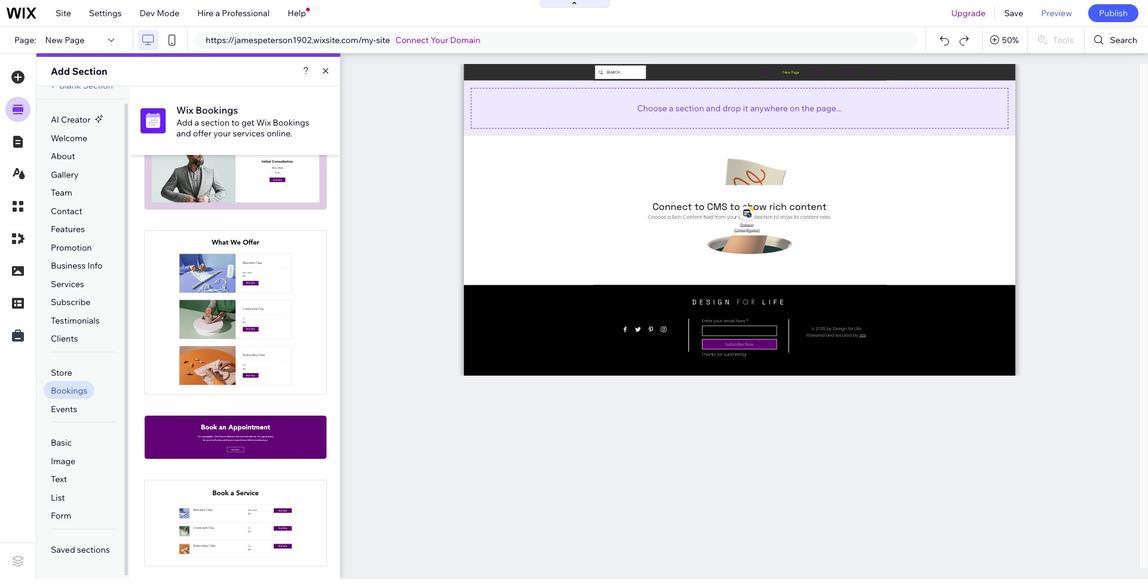 Task type: describe. For each thing, give the bounding box(es) containing it.
services
[[233, 128, 265, 138]]

on
[[790, 103, 800, 113]]

blank
[[59, 80, 81, 91]]

a inside wix bookings add a section to get wix bookings and offer your services online.
[[195, 117, 199, 128]]

help
[[288, 8, 306, 19]]

add wix bookings for 4th the 'add wix bookings' button
[[200, 518, 271, 529]]

publish
[[1099, 8, 1128, 19]]

welcome
[[51, 133, 87, 143]]

image
[[51, 456, 75, 466]]

info
[[87, 260, 103, 271]]

wix bookings image
[[141, 108, 166, 133]]

drop
[[723, 103, 741, 113]]

a for section
[[669, 103, 674, 113]]

events
[[51, 404, 77, 414]]

creator
[[61, 114, 91, 125]]

blank section
[[59, 80, 113, 91]]

tools button
[[1028, 27, 1085, 53]]

add for second the 'add wix bookings' button from the bottom
[[200, 432, 216, 443]]

text
[[51, 474, 67, 485]]

add wix bookings for second the 'add wix bookings' button from the bottom
[[200, 432, 271, 443]]

settings
[[89, 8, 122, 19]]

50%
[[1002, 35, 1019, 45]]

add wix bookings for third the 'add wix bookings' button from the bottom of the page
[[200, 307, 271, 318]]

subscribe
[[51, 297, 90, 308]]

offer
[[193, 128, 212, 138]]

4 add wix bookings button from the top
[[189, 514, 282, 532]]

a for professional
[[216, 8, 220, 19]]

dev
[[140, 8, 155, 19]]

wix for first the 'add wix bookings' button from the top
[[218, 165, 233, 176]]

save button
[[996, 0, 1033, 26]]

connect
[[396, 35, 429, 45]]

list
[[51, 492, 65, 503]]

basic
[[51, 437, 72, 448]]

publish button
[[1089, 4, 1139, 22]]

gallery
[[51, 169, 79, 180]]

upgrade
[[952, 8, 986, 19]]

search button
[[1085, 27, 1149, 53]]

and inside wix bookings add a section to get wix bookings and offer your services online.
[[176, 128, 191, 138]]

saved
[[51, 544, 75, 555]]

wix for second the 'add wix bookings' button from the bottom
[[218, 432, 233, 443]]

50% button
[[983, 27, 1028, 53]]

tools
[[1053, 35, 1074, 45]]

preview
[[1042, 8, 1073, 19]]

dev mode
[[140, 8, 180, 19]]

section for add section
[[72, 65, 107, 77]]

0 vertical spatial and
[[706, 103, 721, 113]]

domain
[[450, 35, 481, 45]]

page
[[65, 35, 85, 45]]

ai creator
[[51, 114, 91, 125]]

search
[[1110, 35, 1138, 45]]

add wix bookings for first the 'add wix bookings' button from the top
[[200, 165, 271, 176]]

wix for 4th the 'add wix bookings' button
[[218, 518, 233, 529]]

add inside wix bookings add a section to get wix bookings and offer your services online.
[[176, 117, 193, 128]]

https://jamespeterson1902.wixsite.com/my-
[[206, 35, 376, 45]]

0 vertical spatial section
[[676, 103, 704, 113]]

wix bookings add a section to get wix bookings and offer your services online.
[[176, 104, 309, 138]]



Task type: locate. For each thing, give the bounding box(es) containing it.
section down add section
[[83, 80, 113, 91]]

a right choose
[[669, 103, 674, 113]]

preview button
[[1033, 0, 1081, 26]]

3 add wix bookings button from the top
[[189, 429, 282, 447]]

0 horizontal spatial and
[[176, 128, 191, 138]]

section inside wix bookings add a section to get wix bookings and offer your services online.
[[201, 117, 230, 128]]

add wix bookings
[[200, 165, 271, 176], [200, 307, 271, 318], [200, 432, 271, 443], [200, 518, 271, 529]]

business info
[[51, 260, 103, 271]]

add for third the 'add wix bookings' button from the bottom of the page
[[200, 307, 216, 318]]

business
[[51, 260, 86, 271]]

https://jamespeterson1902.wixsite.com/my-site connect your domain
[[206, 35, 481, 45]]

choose
[[637, 103, 667, 113]]

a right hire
[[216, 8, 220, 19]]

wix for third the 'add wix bookings' button from the bottom of the page
[[218, 307, 233, 318]]

2 horizontal spatial a
[[669, 103, 674, 113]]

2 add wix bookings from the top
[[200, 307, 271, 318]]

sections
[[77, 544, 110, 555]]

section left to
[[201, 117, 230, 128]]

1 vertical spatial and
[[176, 128, 191, 138]]

team
[[51, 187, 72, 198]]

new
[[45, 35, 63, 45]]

hire a professional
[[197, 8, 270, 19]]

0 horizontal spatial section
[[201, 117, 230, 128]]

and left offer
[[176, 128, 191, 138]]

bookings
[[196, 104, 238, 116], [273, 117, 309, 128], [235, 165, 271, 176], [235, 307, 271, 318], [51, 385, 87, 396], [235, 432, 271, 443], [235, 518, 271, 529]]

1 horizontal spatial and
[[706, 103, 721, 113]]

new page
[[45, 35, 85, 45]]

the
[[802, 103, 815, 113]]

0 vertical spatial section
[[72, 65, 107, 77]]

section for blank section
[[83, 80, 113, 91]]

section
[[72, 65, 107, 77], [83, 80, 113, 91]]

2 add wix bookings button from the top
[[189, 304, 282, 322]]

your
[[431, 35, 448, 45]]

testimonials
[[51, 315, 100, 326]]

2 vertical spatial a
[[195, 117, 199, 128]]

1 horizontal spatial a
[[216, 8, 220, 19]]

promotion
[[51, 242, 92, 253]]

get
[[241, 117, 255, 128]]

section up blank section
[[72, 65, 107, 77]]

online.
[[267, 128, 292, 138]]

site
[[376, 35, 390, 45]]

form
[[51, 510, 71, 521]]

your
[[214, 128, 231, 138]]

add wix bookings button
[[189, 161, 282, 179], [189, 304, 282, 322], [189, 429, 282, 447], [189, 514, 282, 532]]

saved sections
[[51, 544, 110, 555]]

1 vertical spatial section
[[201, 117, 230, 128]]

1 vertical spatial a
[[669, 103, 674, 113]]

mode
[[157, 8, 180, 19]]

site
[[56, 8, 71, 19]]

1 add wix bookings from the top
[[200, 165, 271, 176]]

choose a section and drop it anywhere on the page...
[[637, 103, 843, 113]]

3 add wix bookings from the top
[[200, 432, 271, 443]]

save
[[1005, 8, 1024, 19]]

and left 'drop'
[[706, 103, 721, 113]]

0 vertical spatial a
[[216, 8, 220, 19]]

1 add wix bookings button from the top
[[189, 161, 282, 179]]

1 vertical spatial section
[[83, 80, 113, 91]]

contact
[[51, 206, 82, 216]]

and
[[706, 103, 721, 113], [176, 128, 191, 138]]

0 horizontal spatial a
[[195, 117, 199, 128]]

a
[[216, 8, 220, 19], [669, 103, 674, 113], [195, 117, 199, 128]]

clients
[[51, 333, 78, 344]]

add section
[[51, 65, 107, 77]]

to
[[232, 117, 240, 128]]

features
[[51, 224, 85, 235]]

section
[[676, 103, 704, 113], [201, 117, 230, 128]]

a left your
[[195, 117, 199, 128]]

1 horizontal spatial section
[[676, 103, 704, 113]]

add for 4th the 'add wix bookings' button
[[200, 518, 216, 529]]

store
[[51, 367, 72, 378]]

professional
[[222, 8, 270, 19]]

anywhere
[[750, 103, 788, 113]]

about
[[51, 151, 75, 162]]

4 add wix bookings from the top
[[200, 518, 271, 529]]

hire
[[197, 8, 214, 19]]

wix
[[176, 104, 193, 116], [256, 117, 271, 128], [218, 165, 233, 176], [218, 307, 233, 318], [218, 432, 233, 443], [218, 518, 233, 529]]

section right choose
[[676, 103, 704, 113]]

services
[[51, 279, 84, 289]]

add for first the 'add wix bookings' button from the top
[[200, 165, 216, 176]]

it
[[743, 103, 748, 113]]

ai
[[51, 114, 59, 125]]

add
[[51, 65, 70, 77], [176, 117, 193, 128], [200, 165, 216, 176], [200, 307, 216, 318], [200, 432, 216, 443], [200, 518, 216, 529]]

page...
[[817, 103, 843, 113]]



Task type: vqa. For each thing, say whether or not it's contained in the screenshot.
Section
yes



